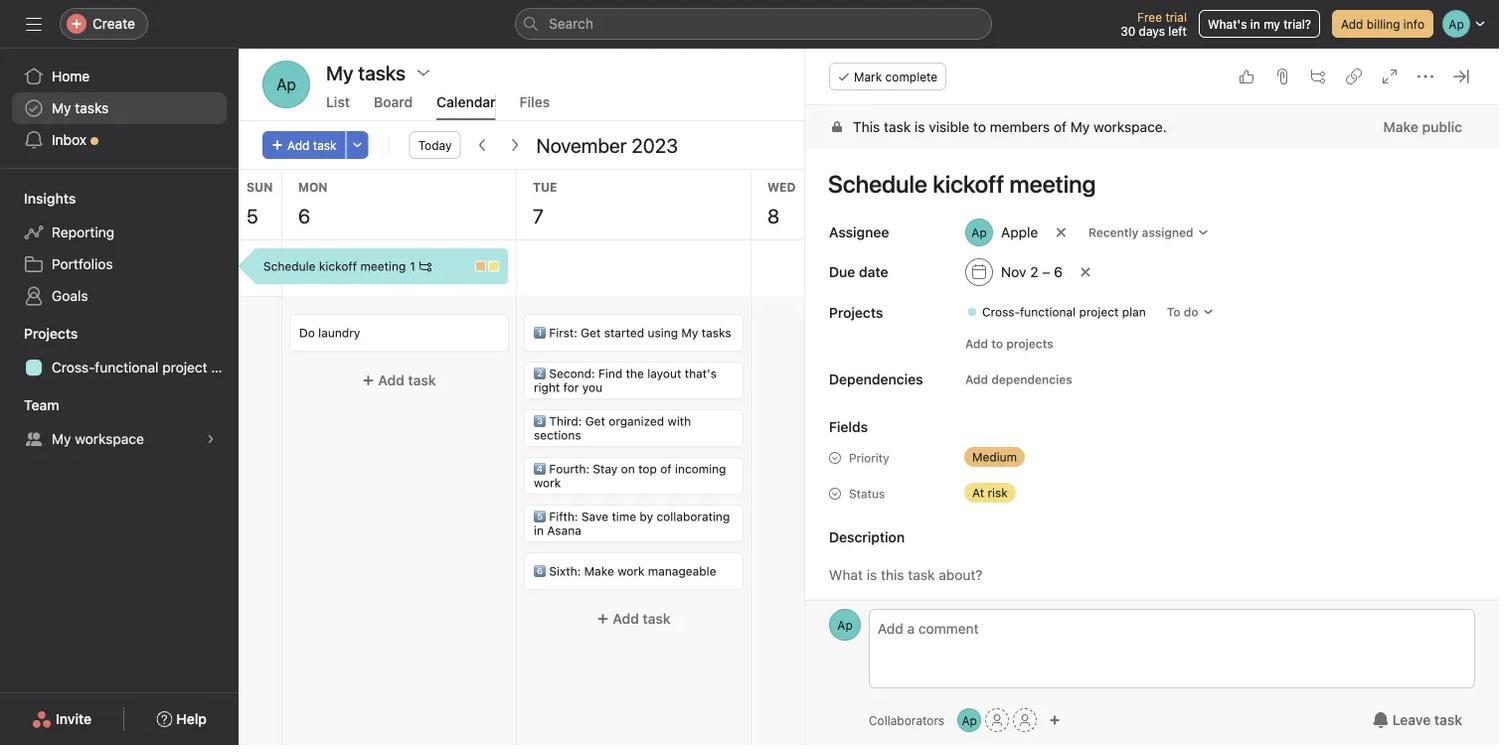 Task type: locate. For each thing, give the bounding box(es) containing it.
1 vertical spatial get
[[585, 415, 605, 429]]

1 vertical spatial ap button
[[829, 609, 861, 641]]

in left asana
[[534, 524, 544, 538]]

0 vertical spatial get
[[581, 326, 601, 340]]

Task Name text field
[[815, 161, 1475, 207]]

work
[[534, 476, 561, 490], [618, 565, 645, 579]]

0 vertical spatial project
[[1079, 305, 1119, 319]]

cross-functional project plan link inside projects element
[[12, 352, 238, 384]]

cross- down projects dropdown button
[[52, 359, 95, 376]]

0 horizontal spatial cross-functional project plan link
[[12, 352, 238, 384]]

get right third:
[[585, 415, 605, 429]]

functional up projects
[[1020, 305, 1076, 319]]

work inside 4️⃣ fourth: stay on top of incoming work
[[534, 476, 561, 490]]

cross-functional project plan
[[982, 305, 1146, 319], [52, 359, 238, 376]]

2️⃣ second: find the layout that's right for you
[[534, 367, 717, 395]]

main content
[[805, 105, 1499, 746]]

get for started
[[581, 326, 601, 340]]

my workspace
[[52, 431, 144, 447]]

to do button
[[1158, 298, 1223, 326]]

2 vertical spatial add task
[[613, 611, 671, 627]]

0 horizontal spatial cross-functional project plan
[[52, 359, 238, 376]]

0 vertical spatial make
[[1384, 119, 1419, 135]]

1 vertical spatial project
[[162, 359, 207, 376]]

second:
[[549, 367, 595, 381]]

add task button down the 6️⃣ sixth: make work manageable
[[525, 602, 743, 637]]

of right members
[[1054, 119, 1067, 135]]

0 horizontal spatial in
[[534, 524, 544, 538]]

inbox
[[52, 132, 87, 148]]

public
[[1422, 119, 1463, 135]]

wed
[[768, 180, 796, 194]]

schedule kickoff meeting dialog
[[805, 49, 1499, 746]]

kickoff
[[319, 260, 357, 273]]

cross- inside schedule kickoff meeting 'dialog'
[[982, 305, 1020, 319]]

tasks up that's at the left of page
[[702, 326, 731, 340]]

plan left to
[[1122, 305, 1146, 319]]

cross- up add to projects
[[982, 305, 1020, 319]]

home
[[52, 68, 90, 85]]

add billing info
[[1341, 17, 1425, 31]]

home link
[[12, 61, 227, 92]]

0 vertical spatial cross-functional project plan
[[982, 305, 1146, 319]]

projects down due date
[[829, 305, 883, 321]]

1️⃣ first: get started using my tasks
[[534, 326, 731, 340]]

cross-functional project plan link down –
[[958, 302, 1154, 322]]

board link
[[374, 94, 413, 120]]

4️⃣
[[534, 462, 546, 476]]

assigned
[[1142, 226, 1194, 240]]

2 vertical spatial add task button
[[525, 602, 743, 637]]

1 vertical spatial cross-functional project plan link
[[12, 352, 238, 384]]

3️⃣ third: get organized with sections
[[534, 415, 691, 442]]

cross-functional project plan link
[[958, 302, 1154, 322], [12, 352, 238, 384]]

to left projects
[[992, 337, 1003, 351]]

november 2023
[[536, 133, 678, 157]]

0 horizontal spatial tasks
[[75, 100, 109, 116]]

1 vertical spatial cross-
[[52, 359, 95, 376]]

ap down description
[[837, 618, 853, 632]]

0 horizontal spatial project
[[162, 359, 207, 376]]

1 horizontal spatial make
[[1384, 119, 1419, 135]]

0 horizontal spatial of
[[660, 462, 672, 476]]

started
[[604, 326, 644, 340]]

my tasks link
[[12, 92, 227, 124]]

cross-functional project plan inside main content
[[982, 305, 1146, 319]]

ap button left list
[[262, 61, 310, 108]]

ap
[[276, 75, 296, 94], [837, 618, 853, 632], [962, 714, 977, 728]]

0 horizontal spatial add task
[[287, 138, 337, 152]]

cross-functional project plan down –
[[982, 305, 1146, 319]]

6 down mon
[[298, 204, 310, 227]]

to
[[1167, 305, 1181, 319]]

functional up "teams" element
[[95, 359, 159, 376]]

project up see details, my workspace icon
[[162, 359, 207, 376]]

0 horizontal spatial cross-
[[52, 359, 95, 376]]

1 horizontal spatial add task
[[378, 372, 436, 389]]

calendar link
[[437, 94, 496, 120]]

description
[[829, 529, 905, 546]]

trial
[[1166, 10, 1187, 24]]

1 vertical spatial 6
[[1054, 264, 1063, 280]]

today
[[418, 138, 452, 152]]

in inside button
[[1251, 17, 1261, 31]]

projects down goals
[[24, 326, 78, 342]]

project
[[1079, 305, 1119, 319], [162, 359, 207, 376]]

task for add task button to the bottom
[[643, 611, 671, 627]]

0 horizontal spatial to
[[973, 119, 986, 135]]

files link
[[520, 94, 550, 120]]

6 right –
[[1054, 264, 1063, 280]]

tasks down home
[[75, 100, 109, 116]]

make
[[1384, 119, 1419, 135], [584, 565, 614, 579]]

1 vertical spatial projects
[[24, 326, 78, 342]]

you
[[582, 381, 603, 395]]

0 vertical spatial ap
[[276, 75, 296, 94]]

priority
[[849, 451, 890, 465]]

add task for the top add task button
[[287, 138, 337, 152]]

1 horizontal spatial 6
[[1054, 264, 1063, 280]]

task inside main content
[[884, 119, 911, 135]]

fields
[[829, 419, 868, 435]]

ap right collaborators
[[962, 714, 977, 728]]

clear due date image
[[1080, 266, 1092, 278]]

0 vertical spatial cross-functional project plan link
[[958, 302, 1154, 322]]

in left my
[[1251, 17, 1261, 31]]

1 vertical spatial plan
[[211, 359, 238, 376]]

1 horizontal spatial functional
[[1020, 305, 1076, 319]]

1 vertical spatial in
[[534, 524, 544, 538]]

6 inside mon 6
[[298, 204, 310, 227]]

fifth:
[[549, 510, 578, 524]]

1 vertical spatial add task
[[378, 372, 436, 389]]

billing
[[1367, 17, 1400, 31]]

team
[[24, 397, 59, 414]]

2 horizontal spatial add task
[[613, 611, 671, 627]]

0 horizontal spatial work
[[534, 476, 561, 490]]

0 vertical spatial to
[[973, 119, 986, 135]]

projects
[[1007, 337, 1054, 351]]

save
[[582, 510, 609, 524]]

2 vertical spatial ap
[[962, 714, 977, 728]]

1 horizontal spatial ap
[[837, 618, 853, 632]]

0 vertical spatial in
[[1251, 17, 1261, 31]]

projects element
[[0, 316, 239, 388]]

work up 5️⃣
[[534, 476, 561, 490]]

by
[[640, 510, 653, 524]]

create
[[92, 15, 135, 32]]

teams element
[[0, 388, 239, 459]]

complete
[[885, 70, 938, 84]]

reporting link
[[12, 217, 227, 249]]

1 vertical spatial ap
[[837, 618, 853, 632]]

full screen image
[[1382, 69, 1398, 85]]

0 horizontal spatial projects
[[24, 326, 78, 342]]

0 vertical spatial add task button
[[262, 131, 346, 159]]

next week image
[[507, 137, 522, 153]]

to right visible
[[973, 119, 986, 135]]

plan inside main content
[[1122, 305, 1146, 319]]

my left workspace.
[[1071, 119, 1090, 135]]

1 vertical spatial to
[[992, 337, 1003, 351]]

1 vertical spatial of
[[660, 462, 672, 476]]

6
[[298, 204, 310, 227], [1054, 264, 1063, 280]]

help button
[[143, 702, 220, 738]]

0 horizontal spatial plan
[[211, 359, 238, 376]]

1 horizontal spatial cross-
[[982, 305, 1020, 319]]

0 vertical spatial cross-
[[982, 305, 1020, 319]]

plan up see details, my workspace icon
[[211, 359, 238, 376]]

0 vertical spatial of
[[1054, 119, 1067, 135]]

project down clear due date 'icon'
[[1079, 305, 1119, 319]]

1 horizontal spatial plan
[[1122, 305, 1146, 319]]

0 vertical spatial 6
[[298, 204, 310, 227]]

ap button right collaborators
[[958, 709, 981, 733]]

2 horizontal spatial ap button
[[958, 709, 981, 733]]

1 horizontal spatial project
[[1079, 305, 1119, 319]]

cross-functional project plan link up "teams" element
[[12, 352, 238, 384]]

add task button
[[262, 131, 346, 159], [290, 363, 508, 399], [525, 602, 743, 637]]

my down 'team'
[[52, 431, 71, 447]]

invite
[[56, 711, 92, 728]]

for
[[563, 381, 579, 395]]

apple button
[[956, 215, 1047, 251]]

1 horizontal spatial of
[[1054, 119, 1067, 135]]

cross- inside projects element
[[52, 359, 95, 376]]

1 horizontal spatial work
[[618, 565, 645, 579]]

mark complete button
[[829, 63, 947, 90]]

1 vertical spatial make
[[584, 565, 614, 579]]

1 horizontal spatial ap button
[[829, 609, 861, 641]]

1 horizontal spatial to
[[992, 337, 1003, 351]]

organized
[[609, 415, 664, 429]]

with
[[668, 415, 691, 429]]

close details image
[[1454, 69, 1470, 85]]

leave task
[[1393, 712, 1463, 729]]

mon
[[298, 180, 328, 194]]

attachments: add a file to this task, schedule kickoff meeting image
[[1275, 69, 1291, 85]]

0 vertical spatial add task
[[287, 138, 337, 152]]

wed 8
[[768, 180, 796, 227]]

in inside '5️⃣ fifth: save time by collaborating in asana'
[[534, 524, 544, 538]]

1 horizontal spatial in
[[1251, 17, 1261, 31]]

cross-functional project plan link inside main content
[[958, 302, 1154, 322]]

0 vertical spatial ap button
[[262, 61, 310, 108]]

team button
[[0, 396, 59, 416]]

0 horizontal spatial ap
[[276, 75, 296, 94]]

ap button
[[262, 61, 310, 108], [829, 609, 861, 641], [958, 709, 981, 733]]

ap button down description
[[829, 609, 861, 641]]

cross-
[[982, 305, 1020, 319], [52, 359, 95, 376]]

2 horizontal spatial ap
[[962, 714, 977, 728]]

leave
[[1393, 712, 1431, 729]]

1 horizontal spatial cross-functional project plan link
[[958, 302, 1154, 322]]

on
[[621, 462, 635, 476]]

0 vertical spatial work
[[534, 476, 561, 490]]

make left public
[[1384, 119, 1419, 135]]

work down '5️⃣ fifth: save time by collaborating in asana'
[[618, 565, 645, 579]]

nov
[[1001, 264, 1027, 280]]

1 vertical spatial functional
[[95, 359, 159, 376]]

1
[[410, 260, 415, 273]]

cross-functional project plan inside projects element
[[52, 359, 238, 376]]

my inside "teams" element
[[52, 431, 71, 447]]

get right the first:
[[581, 326, 601, 340]]

due date
[[829, 264, 888, 280]]

make right sixth:
[[584, 565, 614, 579]]

ap left list
[[276, 75, 296, 94]]

0 vertical spatial projects
[[829, 305, 883, 321]]

1 horizontal spatial cross-functional project plan
[[982, 305, 1146, 319]]

add task button down laundry
[[290, 363, 508, 399]]

left
[[1169, 24, 1187, 38]]

0 horizontal spatial functional
[[95, 359, 159, 376]]

calendar
[[437, 94, 496, 110]]

0 horizontal spatial 6
[[298, 204, 310, 227]]

recently
[[1089, 226, 1139, 240]]

add task button up mon
[[262, 131, 346, 159]]

do
[[299, 326, 315, 340]]

members
[[990, 119, 1050, 135]]

cross-functional project plan up "teams" element
[[52, 359, 238, 376]]

to inside button
[[992, 337, 1003, 351]]

0 vertical spatial plan
[[1122, 305, 1146, 319]]

my up 'inbox'
[[52, 100, 71, 116]]

list
[[326, 94, 350, 110]]

files
[[520, 94, 550, 110]]

this task is visible to members of my workspace.
[[853, 119, 1167, 135]]

risk
[[988, 486, 1008, 500]]

is
[[915, 119, 925, 135]]

1 vertical spatial cross-functional project plan
[[52, 359, 238, 376]]

1 horizontal spatial projects
[[829, 305, 883, 321]]

show options image
[[416, 65, 432, 81]]

1 horizontal spatial tasks
[[702, 326, 731, 340]]

6️⃣
[[534, 565, 546, 579]]

get inside "3️⃣ third: get organized with sections"
[[585, 415, 605, 429]]

layout
[[647, 367, 681, 381]]

0 vertical spatial functional
[[1020, 305, 1076, 319]]

of right top
[[660, 462, 672, 476]]

plan
[[1122, 305, 1146, 319], [211, 359, 238, 376]]

november
[[536, 133, 627, 157]]

in
[[1251, 17, 1261, 31], [534, 524, 544, 538]]

add task for the middle add task button
[[378, 372, 436, 389]]

create button
[[60, 8, 148, 40]]

0 vertical spatial tasks
[[75, 100, 109, 116]]



Task type: vqa. For each thing, say whether or not it's contained in the screenshot.
Mark complete option in project completion Cell
no



Task type: describe. For each thing, give the bounding box(es) containing it.
8
[[768, 204, 780, 227]]

insights
[[24, 190, 76, 207]]

global element
[[0, 49, 239, 168]]

invite button
[[19, 702, 105, 738]]

assignee
[[829, 224, 889, 241]]

functional inside projects element
[[95, 359, 159, 376]]

laundry
[[318, 326, 360, 340]]

incoming
[[675, 462, 726, 476]]

hide sidebar image
[[26, 16, 42, 32]]

insights element
[[0, 181, 239, 316]]

make public
[[1384, 119, 1463, 135]]

reporting
[[52, 224, 114, 241]]

project inside main content
[[1079, 305, 1119, 319]]

sun
[[247, 180, 273, 194]]

my tasks
[[52, 100, 109, 116]]

7
[[533, 204, 544, 227]]

add billing info button
[[1332, 10, 1434, 38]]

workspace
[[75, 431, 144, 447]]

medium button
[[956, 443, 1076, 471]]

at risk
[[972, 486, 1008, 500]]

portfolios link
[[12, 249, 227, 280]]

free
[[1137, 10, 1162, 24]]

nov 2 – 6
[[1001, 264, 1063, 280]]

using
[[648, 326, 678, 340]]

my inside schedule kickoff meeting 'dialog'
[[1071, 119, 1090, 135]]

trial?
[[1284, 17, 1311, 31]]

recently assigned
[[1089, 226, 1194, 240]]

find
[[599, 367, 623, 381]]

at risk button
[[956, 479, 1076, 507]]

remove assignee image
[[1055, 227, 1067, 239]]

get for organized
[[585, 415, 605, 429]]

more actions for this task image
[[1418, 69, 1434, 85]]

sections
[[534, 429, 581, 442]]

5
[[247, 204, 258, 227]]

6️⃣ sixth: make work manageable
[[534, 565, 716, 579]]

collaborating
[[657, 510, 730, 524]]

0 likes. click to like this task image
[[1239, 69, 1255, 85]]

functional inside schedule kickoff meeting 'dialog'
[[1020, 305, 1076, 319]]

sun 5
[[247, 180, 273, 227]]

make public button
[[1371, 109, 1475, 145]]

info
[[1404, 17, 1425, 31]]

at
[[972, 486, 984, 500]]

asana
[[547, 524, 581, 538]]

see details, my workspace image
[[205, 433, 217, 445]]

leftcount image
[[419, 260, 431, 272]]

5️⃣
[[534, 510, 546, 524]]

tasks inside global element
[[75, 100, 109, 116]]

today button
[[409, 131, 461, 159]]

make inside button
[[1384, 119, 1419, 135]]

2️⃣
[[534, 367, 546, 381]]

task for the middle add task button
[[408, 372, 436, 389]]

more actions image
[[352, 139, 364, 151]]

mon 6
[[298, 180, 328, 227]]

previous week image
[[475, 137, 491, 153]]

free trial 30 days left
[[1121, 10, 1187, 38]]

1 vertical spatial work
[[618, 565, 645, 579]]

sixth:
[[549, 565, 581, 579]]

goals link
[[12, 280, 227, 312]]

0 horizontal spatial make
[[584, 565, 614, 579]]

what's in my trial?
[[1208, 17, 1311, 31]]

what's
[[1208, 17, 1247, 31]]

projects inside dropdown button
[[24, 326, 78, 342]]

my right using
[[681, 326, 698, 340]]

search button
[[515, 8, 992, 40]]

days
[[1139, 24, 1165, 38]]

plan inside projects element
[[211, 359, 238, 376]]

status
[[849, 487, 885, 501]]

copy task link image
[[1346, 69, 1362, 85]]

my workspace link
[[12, 424, 227, 455]]

of inside 'dialog'
[[1054, 119, 1067, 135]]

9
[[1002, 204, 1014, 227]]

dependencies
[[829, 371, 923, 388]]

portfolios
[[52, 256, 113, 272]]

recently assigned button
[[1080, 219, 1219, 247]]

of inside 4️⃣ fourth: stay on top of incoming work
[[660, 462, 672, 476]]

6 inside main content
[[1054, 264, 1063, 280]]

schedule
[[263, 260, 316, 273]]

search list box
[[515, 8, 992, 40]]

add to projects button
[[956, 330, 1063, 358]]

goals
[[52, 288, 88, 304]]

add or remove collaborators image
[[1049, 715, 1061, 727]]

task for leave task button
[[1435, 712, 1463, 729]]

0 horizontal spatial ap button
[[262, 61, 310, 108]]

my
[[1264, 17, 1280, 31]]

list link
[[326, 94, 350, 120]]

apple
[[1001, 224, 1038, 241]]

projects inside main content
[[829, 305, 883, 321]]

main content containing this task is visible to members of my workspace.
[[805, 105, 1499, 746]]

insights button
[[0, 189, 76, 209]]

workspace.
[[1094, 119, 1167, 135]]

board
[[374, 94, 413, 110]]

1️⃣
[[534, 326, 546, 340]]

add dependencies
[[965, 373, 1072, 387]]

1 vertical spatial tasks
[[702, 326, 731, 340]]

add task for add task button to the bottom
[[613, 611, 671, 627]]

dependencies
[[992, 373, 1072, 387]]

search
[[549, 15, 594, 32]]

2 vertical spatial ap button
[[958, 709, 981, 733]]

inbox link
[[12, 124, 227, 156]]

my inside global element
[[52, 100, 71, 116]]

mark complete
[[854, 70, 938, 84]]

task for the top add task button
[[313, 138, 337, 152]]

30
[[1121, 24, 1136, 38]]

what's in my trial? button
[[1199, 10, 1320, 38]]

collaborators
[[869, 714, 945, 728]]

add to projects
[[965, 337, 1054, 351]]

tue
[[533, 180, 557, 194]]

–
[[1042, 264, 1050, 280]]

projects button
[[0, 324, 78, 344]]

leave task button
[[1360, 703, 1475, 739]]

add subtask image
[[1310, 69, 1326, 85]]

help
[[176, 711, 207, 728]]

schedule kickoff meeting
[[263, 260, 406, 273]]

top
[[638, 462, 657, 476]]

stay
[[593, 462, 618, 476]]

1 vertical spatial add task button
[[290, 363, 508, 399]]



